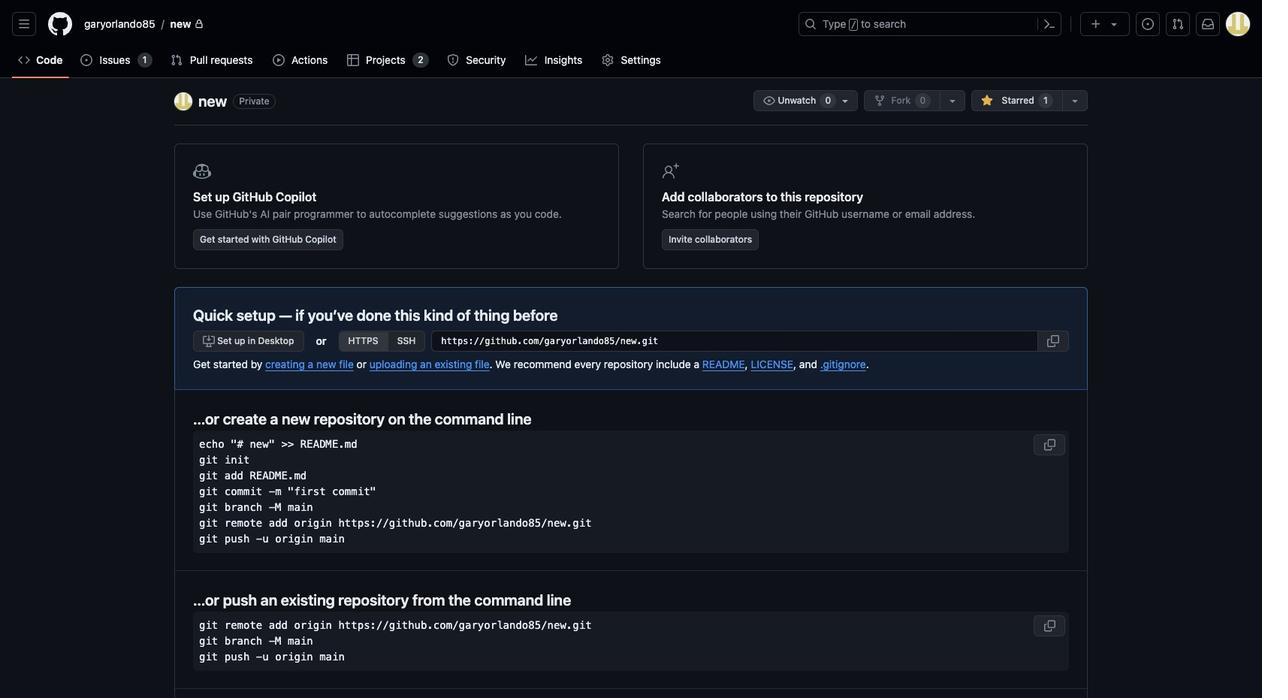 Task type: locate. For each thing, give the bounding box(es) containing it.
eye image
[[764, 95, 776, 107]]

repo forked image
[[874, 95, 886, 107]]

issue opened image right triangle down icon
[[1142, 18, 1154, 30]]

1 user starred this repository element
[[1039, 93, 1054, 108]]

1 vertical spatial issue opened image
[[81, 54, 93, 66]]

issue opened image for topmost the git pull request image
[[1142, 18, 1154, 30]]

0 horizontal spatial git pull request image
[[170, 54, 182, 66]]

0 vertical spatial issue opened image
[[1142, 18, 1154, 30]]

lock image
[[194, 20, 203, 29]]

list
[[78, 12, 790, 36]]

star fill image
[[982, 95, 994, 107]]

issue opened image right code image
[[81, 54, 93, 66]]

1 vertical spatial git pull request image
[[170, 54, 182, 66]]

git pull request image
[[1172, 18, 1184, 30], [170, 54, 182, 66]]

shield image
[[447, 54, 459, 66]]

1 horizontal spatial issue opened image
[[1142, 18, 1154, 30]]

triangle down image
[[1108, 18, 1120, 30]]

copy to clipboard image
[[1048, 335, 1060, 347], [1044, 620, 1056, 632]]

1 horizontal spatial git pull request image
[[1172, 18, 1184, 30]]

git pull request image left notifications 'icon'
[[1172, 18, 1184, 30]]

desktop download image
[[203, 335, 215, 347]]

issue opened image
[[1142, 18, 1154, 30], [81, 54, 93, 66]]

add this repository to a list image
[[1069, 95, 1081, 107]]

play image
[[273, 54, 285, 66]]

copy to clipboard image
[[1044, 438, 1056, 450]]

git pull request image up owner avatar
[[170, 54, 182, 66]]

see your forks of this repository image
[[947, 95, 959, 107]]

0 horizontal spatial issue opened image
[[81, 54, 93, 66]]

Clone URL text field
[[432, 331, 1039, 352]]

notifications image
[[1202, 18, 1214, 30]]



Task type: vqa. For each thing, say whether or not it's contained in the screenshot.
the bottommost git pull request ICON
yes



Task type: describe. For each thing, give the bounding box(es) containing it.
homepage image
[[48, 12, 72, 36]]

code image
[[18, 54, 30, 66]]

table image
[[347, 54, 359, 66]]

graph image
[[525, 54, 537, 66]]

1 vertical spatial copy to clipboard image
[[1044, 620, 1056, 632]]

owner avatar image
[[174, 92, 192, 110]]

issue opened image for leftmost the git pull request image
[[81, 54, 93, 66]]

copilot image
[[193, 162, 211, 180]]

0 vertical spatial git pull request image
[[1172, 18, 1184, 30]]

plus image
[[1090, 18, 1102, 30]]

command palette image
[[1044, 18, 1056, 30]]

person add image
[[662, 162, 680, 180]]

gear image
[[602, 54, 614, 66]]

0 vertical spatial copy to clipboard image
[[1048, 335, 1060, 347]]



